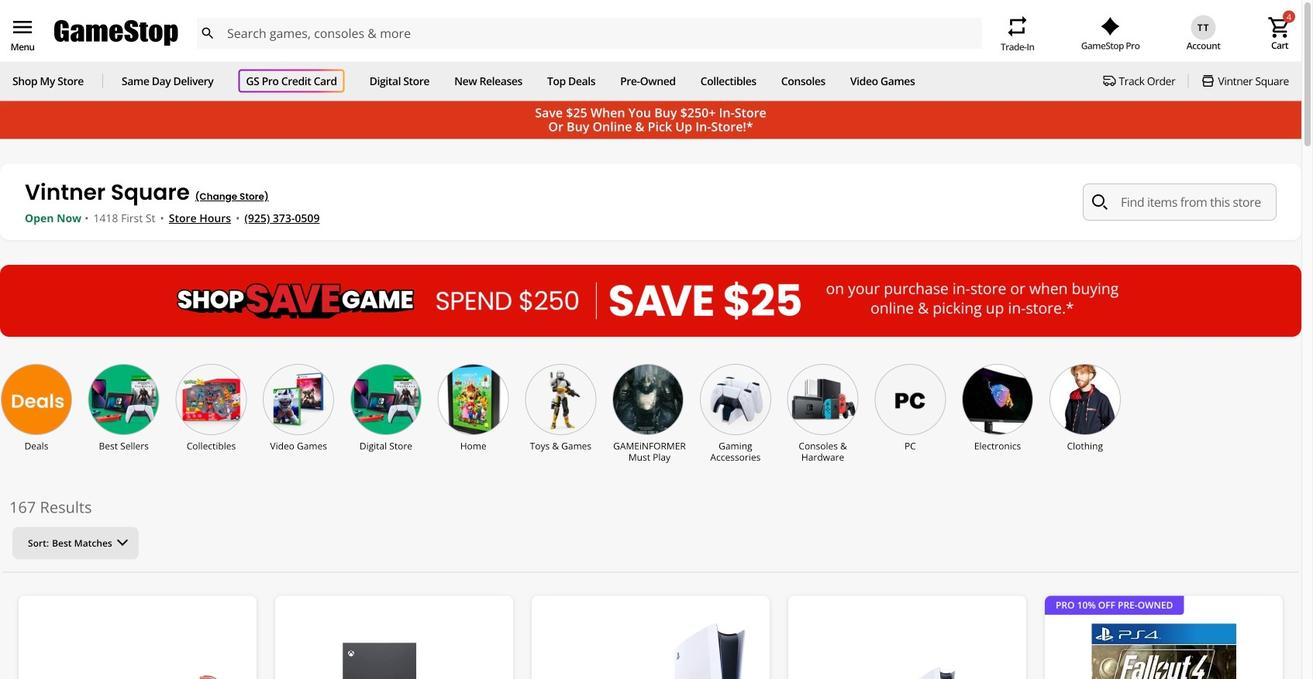 Task type: locate. For each thing, give the bounding box(es) containing it.
gamestop pro icon image
[[1101, 17, 1120, 36]]

Find items from this store field
[[1083, 184, 1277, 221]]

None search field
[[196, 18, 982, 49]]



Task type: describe. For each thing, give the bounding box(es) containing it.
gamestop image
[[54, 18, 178, 48]]

search icon image
[[1092, 194, 1108, 210]]

Search games, consoles & more search field
[[227, 18, 954, 49]]



Task type: vqa. For each thing, say whether or not it's contained in the screenshot.
Search games, consoles & more search box
yes



